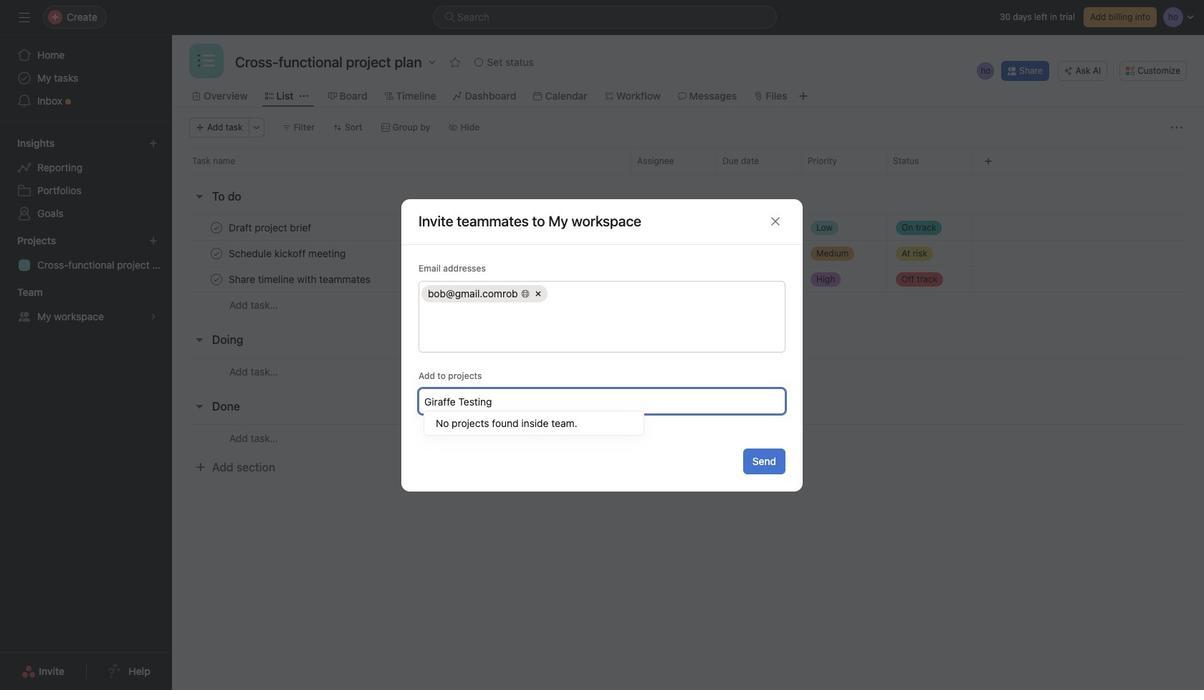 Task type: vqa. For each thing, say whether or not it's contained in the screenshot.
Task name text field corresponding to Schedule kickoff meeting Cell
yes



Task type: locate. For each thing, give the bounding box(es) containing it.
2 cell from the left
[[549, 285, 781, 302]]

global element
[[0, 35, 172, 121]]

1 vertical spatial task name text field
[[226, 272, 375, 286]]

2 collapse task list for this group image from the top
[[194, 334, 205, 345]]

list box
[[433, 6, 777, 29]]

1 horizontal spatial cell
[[549, 285, 781, 302]]

Task name text field
[[226, 246, 350, 261], [226, 272, 375, 286]]

2 vertical spatial collapse task list for this group image
[[194, 401, 205, 412]]

0 vertical spatial task name text field
[[226, 246, 350, 261]]

Mark complete checkbox
[[208, 219, 225, 236], [208, 245, 225, 262], [208, 271, 225, 288]]

mark complete checkbox inside schedule kickoff meeting cell
[[208, 245, 225, 262]]

mark complete checkbox inside draft project brief 'cell'
[[208, 219, 225, 236]]

1 mark complete image from the top
[[208, 245, 225, 262]]

mark complete image
[[208, 219, 225, 236]]

3 mark complete checkbox from the top
[[208, 271, 225, 288]]

2 vertical spatial mark complete checkbox
[[208, 271, 225, 288]]

close this dialog image
[[770, 216, 781, 227]]

0 vertical spatial collapse task list for this group image
[[194, 191, 205, 202]]

1 vertical spatial collapse task list for this group image
[[194, 334, 205, 345]]

mark complete image
[[208, 245, 225, 262], [208, 271, 225, 288]]

task name text field for mark complete checkbox in schedule kickoff meeting cell
[[226, 246, 350, 261]]

cell
[[421, 285, 547, 302], [549, 285, 781, 302]]

mark complete image inside schedule kickoff meeting cell
[[208, 245, 225, 262]]

2 mark complete checkbox from the top
[[208, 245, 225, 262]]

0 horizontal spatial cell
[[421, 285, 547, 302]]

mark complete image inside the share timeline with teammates cell
[[208, 271, 225, 288]]

draft project brief cell
[[172, 214, 631, 241]]

mark complete image for task name text box in the the share timeline with teammates cell
[[208, 271, 225, 288]]

row
[[172, 148, 1204, 174], [189, 173, 1187, 175], [172, 214, 1204, 241], [172, 240, 1204, 267], [172, 266, 1204, 292], [419, 281, 785, 306], [172, 292, 1204, 318], [172, 358, 1204, 385], [172, 424, 1204, 452]]

2 task name text field from the top
[[226, 272, 375, 286]]

1 task name text field from the top
[[226, 246, 350, 261]]

0 vertical spatial mark complete checkbox
[[208, 219, 225, 236]]

mark complete checkbox inside the share timeline with teammates cell
[[208, 271, 225, 288]]

1 vertical spatial mark complete checkbox
[[208, 245, 225, 262]]

0 vertical spatial mark complete image
[[208, 245, 225, 262]]

schedule kickoff meeting cell
[[172, 240, 631, 267]]

dialog
[[401, 199, 803, 491]]

1 vertical spatial mark complete image
[[208, 271, 225, 288]]

task name text field inside schedule kickoff meeting cell
[[226, 246, 350, 261]]

collapse task list for this group image
[[194, 191, 205, 202], [194, 334, 205, 345], [194, 401, 205, 412]]

1 mark complete checkbox from the top
[[208, 219, 225, 236]]

teams element
[[0, 280, 172, 331]]

task name text field inside the share timeline with teammates cell
[[226, 272, 375, 286]]

2 mark complete image from the top
[[208, 271, 225, 288]]

add field image
[[984, 157, 993, 166]]



Task type: describe. For each thing, give the bounding box(es) containing it.
hide sidebar image
[[19, 11, 30, 23]]

Task name text field
[[226, 220, 316, 235]]

header to do tree grid
[[172, 214, 1204, 318]]

mark complete checkbox for schedule kickoff meeting cell
[[208, 245, 225, 262]]

Enter one or more projects text field
[[424, 392, 778, 410]]

projects element
[[0, 228, 172, 280]]

mark complete image for task name text box in schedule kickoff meeting cell
[[208, 245, 225, 262]]

3 collapse task list for this group image from the top
[[194, 401, 205, 412]]

insights element
[[0, 130, 172, 228]]

add to starred image
[[449, 57, 461, 68]]

list image
[[198, 52, 215, 70]]

mark complete checkbox for draft project brief 'cell'
[[208, 219, 225, 236]]

share timeline with teammates cell
[[172, 266, 631, 292]]

mark complete checkbox for the share timeline with teammates cell
[[208, 271, 225, 288]]

task name text field for mark complete checkbox within the share timeline with teammates cell
[[226, 272, 375, 286]]

1 collapse task list for this group image from the top
[[194, 191, 205, 202]]

1 cell from the left
[[421, 285, 547, 302]]



